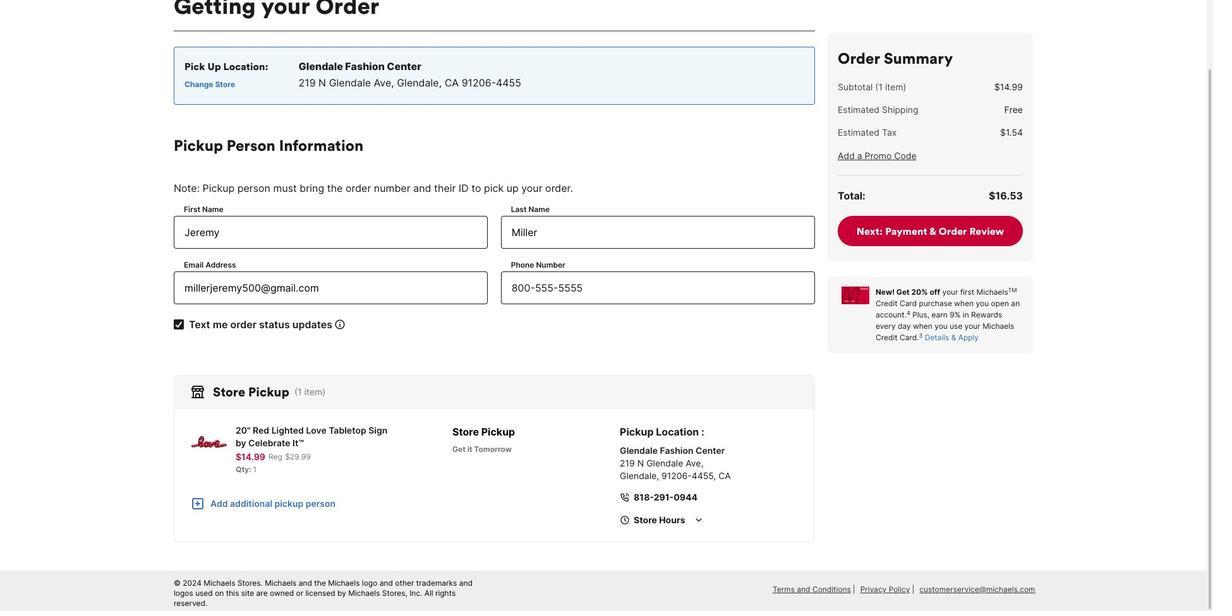 Task type: locate. For each thing, give the bounding box(es) containing it.
order inside button
[[939, 225, 967, 238]]

0 horizontal spatial )
[[322, 387, 326, 398]]

1 vertical spatial your
[[943, 288, 958, 297]]

1 vertical spatial add
[[210, 499, 228, 509]]

estimated tax
[[838, 127, 897, 138]]

pickup up first name
[[203, 182, 235, 195]]

logos
[[174, 589, 193, 598]]

credit down the new!
[[876, 299, 898, 308]]

customerservice@michaels.com link
[[920, 585, 1036, 609]]

name right last
[[529, 205, 550, 214]]

0 vertical spatial you
[[976, 299, 989, 308]]

1 vertical spatial 4455
[[692, 471, 714, 482]]

0 horizontal spatial 14.99
[[241, 452, 265, 463]]

0 vertical spatial ca
[[445, 76, 459, 89]]

must
[[273, 182, 297, 195]]

0 horizontal spatial person
[[237, 182, 270, 195]]

& right payment at the right top of page
[[930, 225, 936, 238]]

91206-
[[462, 76, 496, 89], [662, 471, 692, 482]]

purchase
[[919, 299, 952, 308]]

0 vertical spatial add
[[838, 150, 855, 161]]

center for ca
[[387, 60, 421, 73]]

pickup person information
[[174, 136, 364, 155]]

( right "subtotal"
[[876, 82, 879, 92]]

ca inside glendale fashion center 219 n glendale ave , glendale , 91206-4455 , ca
[[719, 471, 731, 482]]

1 name from the left
[[202, 205, 224, 214]]

1 vertical spatial order
[[939, 225, 967, 238]]

0 vertical spatial estimated
[[838, 104, 880, 115]]

michaels up owned
[[265, 579, 297, 588]]

2 vertical spatial 1
[[253, 465, 257, 475]]

0 vertical spatial 219
[[299, 76, 316, 89]]

plcc card logo image
[[842, 287, 870, 305]]

stores.
[[238, 579, 263, 588]]

0 vertical spatial 4455
[[496, 76, 521, 89]]

219 inside glendale fashion center 219 n glendale ave , glendale , ca 91206-4455
[[299, 76, 316, 89]]

in
[[963, 310, 969, 320]]

$
[[995, 82, 1000, 92], [989, 190, 996, 202], [236, 452, 241, 463], [285, 452, 290, 462]]

0 horizontal spatial n
[[319, 76, 326, 89]]

by right licensed
[[337, 589, 346, 598]]

1 vertical spatial the
[[314, 579, 326, 588]]

n
[[319, 76, 326, 89], [637, 458, 644, 469]]

next: payment & order review
[[857, 225, 1004, 238]]

note:
[[174, 182, 200, 195]]

20"
[[236, 425, 251, 436]]

by
[[236, 438, 246, 449], [337, 589, 346, 598]]

when up in
[[954, 299, 974, 308]]

$1.54
[[1000, 127, 1023, 138]]

1 horizontal spatial 14.99
[[1000, 82, 1023, 92]]

sign
[[369, 425, 388, 436]]

0 vertical spatial when
[[954, 299, 974, 308]]

store up it at the bottom left of the page
[[452, 426, 479, 439]]

earn
[[932, 310, 948, 320]]

person left must
[[237, 182, 270, 195]]

1 horizontal spatial you
[[976, 299, 989, 308]]

0 vertical spatial 91206-
[[462, 76, 496, 89]]

1 estimated from the top
[[838, 104, 880, 115]]

4455
[[496, 76, 521, 89], [692, 471, 714, 482]]

0 vertical spatial by
[[236, 438, 246, 449]]

1 vertical spatial ca
[[719, 471, 731, 482]]

14.99 up free
[[1000, 82, 1023, 92]]

1 horizontal spatial ca
[[719, 471, 731, 482]]

20" red lighted love tabletop sign by celebrate it™ $ 14.99 reg $ 29.99 qty: 1
[[236, 425, 388, 475]]

off
[[930, 288, 940, 297]]

1 vertical spatial ave
[[686, 458, 701, 469]]

updates
[[292, 319, 332, 331]]

add left additional
[[210, 499, 228, 509]]

1 right qty:
[[253, 465, 257, 475]]

1 horizontal spatial order
[[939, 225, 967, 238]]

1 vertical spatial (
[[294, 387, 298, 398]]

1 horizontal spatial |
[[912, 585, 915, 595]]

1 horizontal spatial center
[[696, 446, 725, 456]]

and
[[413, 182, 431, 195], [299, 579, 312, 588], [380, 579, 393, 588], [459, 579, 473, 588], [797, 585, 811, 595]]

your up the apply
[[965, 322, 981, 331]]

order right me
[[230, 319, 257, 331]]

1 inside store pickup ( 1 item )
[[298, 387, 302, 398]]

0 vertical spatial your
[[522, 182, 543, 195]]

add left a
[[838, 150, 855, 161]]

1
[[879, 82, 883, 92], [298, 387, 302, 398], [253, 465, 257, 475]]

get
[[897, 288, 910, 297], [452, 445, 466, 454]]

0 horizontal spatial the
[[314, 579, 326, 588]]

when
[[954, 299, 974, 308], [913, 322, 933, 331]]

store pickup ( 1 item )
[[213, 384, 326, 400]]

customerservice@michaels.com
[[920, 585, 1036, 595]]

( up the lighted
[[294, 387, 298, 398]]

1 credit from the top
[[876, 299, 898, 308]]

their
[[434, 182, 456, 195]]

ca
[[445, 76, 459, 89], [719, 471, 731, 482]]

0 horizontal spatial ave
[[374, 76, 391, 89]]

your right off
[[943, 288, 958, 297]]

ave inside glendale fashion center 219 n glendale ave , glendale , 91206-4455 , ca
[[686, 458, 701, 469]]

1 horizontal spatial name
[[529, 205, 550, 214]]

) up love
[[322, 387, 326, 398]]

store up "20""
[[213, 384, 245, 400]]

29.99
[[290, 452, 311, 462]]

0 vertical spatial &
[[930, 225, 936, 238]]

card
[[900, 299, 917, 308]]

1 vertical spatial )
[[322, 387, 326, 398]]

ave
[[374, 76, 391, 89], [686, 458, 701, 469]]

( inside store pickup ( 1 item )
[[294, 387, 298, 398]]

0 vertical spatial (
[[876, 82, 879, 92]]

& inside 3 details & apply
[[952, 333, 956, 343]]

2 estimated from the top
[[838, 127, 880, 138]]

order
[[838, 49, 880, 68], [939, 225, 967, 238]]

n up 818-
[[637, 458, 644, 469]]

your
[[522, 182, 543, 195], [943, 288, 958, 297], [965, 322, 981, 331]]

0 horizontal spatial by
[[236, 438, 246, 449]]

pickup up the tomorrow
[[481, 426, 515, 439]]

| left privacy in the right of the page
[[853, 585, 855, 595]]

add inside add additional pickup person button
[[210, 499, 228, 509]]

name
[[202, 205, 224, 214], [529, 205, 550, 214]]

name right first in the top left of the page
[[202, 205, 224, 214]]

1 vertical spatial get
[[452, 445, 466, 454]]

michaels
[[977, 288, 1008, 297], [983, 322, 1015, 331], [204, 579, 235, 588], [265, 579, 297, 588], [328, 579, 360, 588], [348, 589, 380, 598]]

1 vertical spatial fashion
[[660, 446, 694, 456]]

estimated
[[838, 104, 880, 115], [838, 127, 880, 138]]

2 name from the left
[[529, 205, 550, 214]]

0 horizontal spatial 1
[[253, 465, 257, 475]]

item up shipping
[[885, 82, 903, 92]]

store
[[215, 80, 235, 89], [213, 384, 245, 400], [452, 426, 479, 439], [634, 515, 657, 526]]

rights
[[435, 589, 456, 598]]

& inside button
[[930, 225, 936, 238]]

1 horizontal spatial by
[[337, 589, 346, 598]]

person right pickup
[[306, 499, 336, 509]]

0 horizontal spatial center
[[387, 60, 421, 73]]

n for glendale fashion center 219 n glendale ave , glendale , ca 91206-4455
[[319, 76, 326, 89]]

3 details & apply
[[919, 332, 979, 343]]

the up licensed
[[314, 579, 326, 588]]

you inside 4 plus, earn 9% in rewards every day when you use your michaels credit card.
[[935, 322, 948, 331]]

estimated for estimated shipping
[[838, 104, 880, 115]]

1 horizontal spatial person
[[306, 499, 336, 509]]

estimated shipping
[[838, 104, 919, 115]]

pickup inside store pickup get it tomorrow
[[481, 426, 515, 439]]

1 up the estimated shipping
[[879, 82, 883, 92]]

your right up
[[522, 182, 543, 195]]

person inside button
[[306, 499, 336, 509]]

store down 818-
[[634, 515, 657, 526]]

review
[[970, 225, 1004, 238]]

1 vertical spatial &
[[952, 333, 956, 343]]

2 horizontal spatial your
[[965, 322, 981, 331]]

1 horizontal spatial ave
[[686, 458, 701, 469]]

0 horizontal spatial item
[[304, 387, 322, 398]]

1 vertical spatial 219
[[620, 458, 635, 469]]

when inside new! get 20% off your first michaels tm credit card purchase when you open an account.
[[954, 299, 974, 308]]

michaels up licensed
[[328, 579, 360, 588]]

pick up location:
[[185, 60, 268, 73]]

order left the review
[[939, 225, 967, 238]]

© 2024 michaels stores. michaels and the michaels logo and other                 trademarks and logos used on this site are owned or licensed by michaels                 stores, inc. all rights reserved.
[[174, 579, 473, 609]]

91206- inside glendale fashion center 219 n glendale ave , glendale , 91206-4455 , ca
[[662, 471, 692, 482]]

(
[[876, 82, 879, 92], [294, 387, 298, 398]]

when up 3
[[913, 322, 933, 331]]

michaels down logo
[[348, 589, 380, 598]]

0 horizontal spatial when
[[913, 322, 933, 331]]

)
[[903, 82, 907, 92], [322, 387, 326, 398]]

celebrate
[[248, 438, 290, 449]]

Email Address text field
[[174, 272, 488, 305]]

2 credit from the top
[[876, 333, 898, 343]]

tax
[[882, 127, 897, 138]]

text me order status updates
[[189, 319, 332, 331]]

0 vertical spatial fashion
[[345, 60, 385, 73]]

1 horizontal spatial when
[[954, 299, 974, 308]]

order up "subtotal"
[[838, 49, 880, 68]]

you down earn
[[935, 322, 948, 331]]

fashion for ca
[[345, 60, 385, 73]]

0 vertical spatial item
[[885, 82, 903, 92]]

on
[[215, 589, 224, 598]]

1 horizontal spatial 219
[[620, 458, 635, 469]]

n up information
[[319, 76, 326, 89]]

219
[[299, 76, 316, 89], [620, 458, 635, 469]]

1 horizontal spatial 4455
[[692, 471, 714, 482]]

1 vertical spatial you
[[935, 322, 948, 331]]

0 horizontal spatial order
[[230, 319, 257, 331]]

0 horizontal spatial (
[[294, 387, 298, 398]]

0 vertical spatial credit
[[876, 299, 898, 308]]

are
[[256, 589, 268, 598]]

estimated down "subtotal"
[[838, 104, 880, 115]]

the right bring
[[327, 182, 343, 195]]

location:
[[223, 60, 268, 73]]

1 horizontal spatial add
[[838, 150, 855, 161]]

0 horizontal spatial your
[[522, 182, 543, 195]]

0 horizontal spatial 219
[[299, 76, 316, 89]]

0 horizontal spatial 4455
[[496, 76, 521, 89]]

1 vertical spatial n
[[637, 458, 644, 469]]

1 | from the left
[[853, 585, 855, 595]]

trademarks
[[416, 579, 457, 588]]

apply
[[959, 333, 979, 343]]

center inside glendale fashion center 219 n glendale ave , glendale , ca 91206-4455
[[387, 60, 421, 73]]

ave inside glendale fashion center 219 n glendale ave , glendale , ca 91206-4455
[[374, 76, 391, 89]]

4455 inside glendale fashion center 219 n glendale ave , glendale , 91206-4455 , ca
[[692, 471, 714, 482]]

michaels up open on the right of page
[[977, 288, 1008, 297]]

estimated up a
[[838, 127, 880, 138]]

pick
[[185, 60, 205, 73]]

14.99
[[1000, 82, 1023, 92], [241, 452, 265, 463]]

get left it at the bottom left of the page
[[452, 445, 466, 454]]

1 horizontal spatial n
[[637, 458, 644, 469]]

michaels down rewards
[[983, 322, 1015, 331]]

and up stores,
[[380, 579, 393, 588]]

card.
[[900, 333, 919, 343]]

pick
[[484, 182, 504, 195]]

id
[[459, 182, 469, 195]]

total:
[[838, 190, 866, 202]]

address
[[206, 260, 236, 270]]

0 vertical spatial n
[[319, 76, 326, 89]]

order
[[346, 182, 371, 195], [230, 319, 257, 331]]

1 vertical spatial person
[[306, 499, 336, 509]]

1 horizontal spatial get
[[897, 288, 910, 297]]

center for 91206-
[[696, 446, 725, 456]]

14.99 up qty:
[[241, 452, 265, 463]]

change
[[185, 80, 213, 89]]

1 vertical spatial center
[[696, 446, 725, 456]]

last name
[[511, 205, 550, 214]]

|
[[853, 585, 855, 595], [912, 585, 915, 595]]

center
[[387, 60, 421, 73], [696, 446, 725, 456]]

1 horizontal spatial 1
[[298, 387, 302, 398]]

item inside store pickup ( 1 item )
[[304, 387, 322, 398]]

n inside glendale fashion center 219 n glendale ave , glendale , 91206-4455 , ca
[[637, 458, 644, 469]]

credit inside new! get 20% off your first michaels tm credit card purchase when you open an account.
[[876, 299, 898, 308]]

0 horizontal spatial &
[[930, 225, 936, 238]]

| right policy
[[912, 585, 915, 595]]

0 vertical spatial order
[[838, 49, 880, 68]]

0 horizontal spatial fashion
[[345, 60, 385, 73]]

219 inside glendale fashion center 219 n glendale ave , glendale , 91206-4455 , ca
[[620, 458, 635, 469]]

text
[[189, 319, 210, 331]]

an
[[1011, 299, 1020, 308]]

1 up the lighted
[[298, 387, 302, 398]]

0 vertical spatial 1
[[879, 82, 883, 92]]

91206- inside glendale fashion center 219 n glendale ave , glendale , ca 91206-4455
[[462, 76, 496, 89]]

1 vertical spatial credit
[[876, 333, 898, 343]]

n inside glendale fashion center 219 n glendale ave , glendale , ca 91206-4455
[[319, 76, 326, 89]]

item
[[885, 82, 903, 92], [304, 387, 322, 398]]

first
[[184, 205, 200, 214]]

fashion inside glendale fashion center 219 n glendale ave , glendale , ca 91206-4455
[[345, 60, 385, 73]]

2 horizontal spatial 1
[[879, 82, 883, 92]]

ave for 91206-
[[686, 458, 701, 469]]

0 horizontal spatial get
[[452, 445, 466, 454]]

name for last name
[[529, 205, 550, 214]]

0944
[[674, 492, 698, 503]]

fashion inside glendale fashion center 219 n glendale ave , glendale , 91206-4455 , ca
[[660, 446, 694, 456]]

0 horizontal spatial order
[[838, 49, 880, 68]]

get up card
[[897, 288, 910, 297]]

2 vertical spatial your
[[965, 322, 981, 331]]

0 horizontal spatial add
[[210, 499, 228, 509]]

0 vertical spatial the
[[327, 182, 343, 195]]

store inside store pickup get it tomorrow
[[452, 426, 479, 439]]

1 vertical spatial estimated
[[838, 127, 880, 138]]

you up rewards
[[976, 299, 989, 308]]

pickup up red
[[248, 384, 289, 400]]

1 vertical spatial by
[[337, 589, 346, 598]]

1 vertical spatial when
[[913, 322, 933, 331]]

policy
[[889, 585, 910, 595]]

1 vertical spatial 91206-
[[662, 471, 692, 482]]

0 horizontal spatial |
[[853, 585, 855, 595]]

0 vertical spatial 14.99
[[1000, 82, 1023, 92]]

0 horizontal spatial you
[[935, 322, 948, 331]]

pickup location :
[[620, 426, 704, 439]]

1 horizontal spatial order
[[346, 182, 371, 195]]

get inside new! get 20% off your first michaels tm credit card purchase when you open an account.
[[897, 288, 910, 297]]

center inside glendale fashion center 219 n glendale ave , glendale , 91206-4455 , ca
[[696, 446, 725, 456]]

0 vertical spatial )
[[903, 82, 907, 92]]

love
[[306, 425, 327, 436]]

Last Name text field
[[501, 216, 815, 249]]

site
[[241, 589, 254, 598]]

0 horizontal spatial name
[[202, 205, 224, 214]]

1 horizontal spatial 91206-
[[662, 471, 692, 482]]

item up love
[[304, 387, 322, 398]]

order.
[[545, 182, 573, 195]]

by down "20""
[[236, 438, 246, 449]]

your inside new! get 20% off your first michaels tm credit card purchase when you open an account.
[[943, 288, 958, 297]]

& down the use
[[952, 333, 956, 343]]

credit down every
[[876, 333, 898, 343]]

1 vertical spatial item
[[304, 387, 322, 398]]

1 vertical spatial 14.99
[[241, 452, 265, 463]]

,
[[391, 76, 394, 89], [439, 76, 442, 89], [701, 458, 704, 469], [657, 471, 659, 482], [714, 471, 716, 482]]

0 vertical spatial order
[[346, 182, 371, 195]]

glendale
[[299, 60, 343, 73], [329, 76, 371, 89], [397, 76, 439, 89], [620, 446, 658, 456], [647, 458, 683, 469], [620, 471, 657, 482]]

michaels inside 4 plus, earn 9% in rewards every day when you use your michaels credit card.
[[983, 322, 1015, 331]]

1 horizontal spatial fashion
[[660, 446, 694, 456]]

order left the number
[[346, 182, 371, 195]]

0 vertical spatial get
[[897, 288, 910, 297]]

a
[[857, 150, 862, 161]]

add inside add a promo code 'button'
[[838, 150, 855, 161]]

) up shipping
[[903, 82, 907, 92]]

4455 inside glendale fashion center 219 n glendale ave , glendale , ca 91206-4455
[[496, 76, 521, 89]]



Task type: describe. For each thing, give the bounding box(es) containing it.
©
[[174, 579, 181, 588]]

privacy
[[861, 585, 887, 595]]

20%
[[912, 288, 928, 297]]

phone number
[[511, 260, 566, 270]]

qty:
[[236, 465, 251, 475]]

location
[[656, 426, 699, 439]]

First Name text field
[[174, 216, 488, 249]]

or
[[296, 589, 303, 598]]

& for details
[[952, 333, 956, 343]]

first
[[961, 288, 975, 297]]

ave for ca
[[374, 76, 391, 89]]

other
[[395, 579, 414, 588]]

first name
[[184, 205, 224, 214]]

subtotal ( 1 item )
[[838, 82, 907, 92]]

lighted
[[272, 425, 304, 436]]

store for store pickup ( 1 item )
[[213, 384, 245, 400]]

owned
[[270, 589, 294, 598]]

fashion for 91206-
[[660, 446, 694, 456]]

tabletop
[[329, 425, 366, 436]]

new!
[[876, 288, 895, 297]]

hours
[[659, 515, 685, 526]]

the inside © 2024 michaels stores. michaels and the michaels logo and other                 trademarks and logos used on this site are owned or licensed by michaels                 stores, inc. all rights reserved.
[[314, 579, 326, 588]]

add additional pickup person button
[[190, 497, 336, 512]]

1 inside 20" red lighted love tabletop sign by celebrate it™ $ 14.99 reg $ 29.99 qty: 1
[[253, 465, 257, 475]]

day
[[898, 322, 911, 331]]

additional
[[230, 499, 272, 509]]

up
[[507, 182, 519, 195]]

1 horizontal spatial (
[[876, 82, 879, 92]]

shipping
[[882, 104, 919, 115]]

n for glendale fashion center 219 n glendale ave , glendale , 91206-4455 , ca
[[637, 458, 644, 469]]

rewards
[[971, 310, 1002, 320]]

store for store hours
[[634, 515, 657, 526]]

free
[[1005, 104, 1023, 115]]

and left their
[[413, 182, 431, 195]]

$ 14.99
[[995, 82, 1023, 92]]

details & apply link
[[925, 333, 979, 343]]

code
[[894, 150, 917, 161]]

1 horizontal spatial )
[[903, 82, 907, 92]]

when inside 4 plus, earn 9% in rewards every day when you use your michaels credit card.
[[913, 322, 933, 331]]

logo
[[362, 579, 377, 588]]

pickup for note: pickup person must bring the order number and their id to pick up your order.
[[203, 182, 235, 195]]

inc.
[[410, 589, 422, 598]]

to
[[472, 182, 481, 195]]

219 for glendale fashion center 219 n glendale ave , glendale , ca 91206-4455
[[299, 76, 316, 89]]

terms
[[773, 585, 795, 595]]

status
[[259, 319, 290, 331]]

and right trademarks at the bottom left
[[459, 579, 473, 588]]

michaels inside new! get 20% off your first michaels tm credit card purchase when you open an account.
[[977, 288, 1008, 297]]

email address
[[184, 260, 236, 270]]

pickup up note: at left top
[[174, 136, 223, 155]]

16.53
[[996, 190, 1023, 202]]

change store
[[185, 80, 235, 89]]

0 vertical spatial person
[[237, 182, 270, 195]]

2024
[[183, 579, 202, 588]]

credit inside 4 plus, earn 9% in rewards every day when you use your michaels credit card.
[[876, 333, 898, 343]]

3
[[919, 332, 923, 339]]

it™
[[293, 438, 304, 449]]

phone
[[511, 260, 534, 270]]

estimated for estimated tax
[[838, 127, 880, 138]]

pickup left location
[[620, 426, 654, 439]]

order summary
[[838, 49, 953, 68]]

and up or
[[299, 579, 312, 588]]

use
[[950, 322, 963, 331]]

4 plus, earn 9% in rewards every day when you use your michaels credit card.
[[876, 309, 1015, 343]]

818-291-0944
[[634, 492, 698, 503]]

name for first name
[[202, 205, 224, 214]]

promo
[[865, 150, 892, 161]]

store pickup get it tomorrow
[[452, 426, 515, 454]]

and right 'terms'
[[797, 585, 811, 595]]

store hours
[[634, 515, 685, 526]]

store for store pickup get it tomorrow
[[452, 426, 479, 439]]

stores,
[[382, 589, 408, 598]]

up
[[208, 60, 221, 73]]

219 for glendale fashion center 219 n glendale ave , glendale , 91206-4455 , ca
[[620, 458, 635, 469]]

glendale fashion center 219 n glendale ave , glendale , ca 91206-4455
[[299, 60, 521, 89]]

by inside © 2024 michaels stores. michaels and the michaels logo and other                 trademarks and logos used on this site are owned or licensed by michaels                 stores, inc. all rights reserved.
[[337, 589, 346, 598]]

information
[[279, 136, 364, 155]]

bring
[[300, 182, 324, 195]]

store down pick up location: at the top
[[215, 80, 235, 89]]

glendale fashion center 219 n glendale ave , glendale , 91206-4455 , ca
[[620, 446, 731, 482]]

add additional pickup person
[[210, 499, 336, 509]]

1 vertical spatial order
[[230, 319, 257, 331]]

:
[[701, 426, 704, 439]]

reserved.
[[174, 599, 208, 609]]

by inside 20" red lighted love tabletop sign by celebrate it™ $ 14.99 reg $ 29.99 qty: 1
[[236, 438, 246, 449]]

Phone Number text field
[[501, 272, 815, 305]]

pickup for store pickup ( 1 item )
[[248, 384, 289, 400]]

1 horizontal spatial item
[[885, 82, 903, 92]]

it
[[467, 445, 472, 454]]

conditions
[[813, 585, 851, 595]]

michaels up on at the left bottom of the page
[[204, 579, 235, 588]]

you inside new! get 20% off your first michaels tm credit card purchase when you open an account.
[[976, 299, 989, 308]]

next: payment & order review button
[[838, 216, 1023, 246]]

red
[[253, 425, 269, 436]]

291-
[[654, 492, 674, 503]]

1 horizontal spatial the
[[327, 182, 343, 195]]

every
[[876, 322, 896, 331]]

get inside store pickup get it tomorrow
[[452, 445, 466, 454]]

this
[[226, 589, 239, 598]]

licensed
[[306, 589, 335, 598]]

818-
[[634, 492, 654, 503]]

2 | from the left
[[912, 585, 915, 595]]

all
[[425, 589, 433, 598]]

) inside store pickup ( 1 item )
[[322, 387, 326, 398]]

open
[[991, 299, 1009, 308]]

ca inside glendale fashion center 219 n glendale ave , glendale , ca 91206-4455
[[445, 76, 459, 89]]

me
[[213, 319, 228, 331]]

& for payment
[[930, 225, 936, 238]]

used
[[195, 589, 213, 598]]

new! get 20% off your first michaels tm credit card purchase when you open an account.
[[876, 287, 1020, 320]]

person
[[227, 136, 275, 155]]

thumbnail image
[[190, 425, 228, 463]]

next:
[[857, 225, 883, 238]]

note: pickup person must bring the order number and their id to pick up your order.
[[174, 182, 573, 195]]

add for add additional pickup person
[[210, 499, 228, 509]]

14.99 inside 20" red lighted love tabletop sign by celebrate it™ $ 14.99 reg $ 29.99 qty: 1
[[241, 452, 265, 463]]

number
[[374, 182, 411, 195]]

pickup for store pickup get it tomorrow
[[481, 426, 515, 439]]

number
[[536, 260, 566, 270]]

your inside 4 plus, earn 9% in rewards every day when you use your michaels credit card.
[[965, 322, 981, 331]]

add for add a promo code
[[838, 150, 855, 161]]



Task type: vqa. For each thing, say whether or not it's contained in the screenshot.
EMAIL
yes



